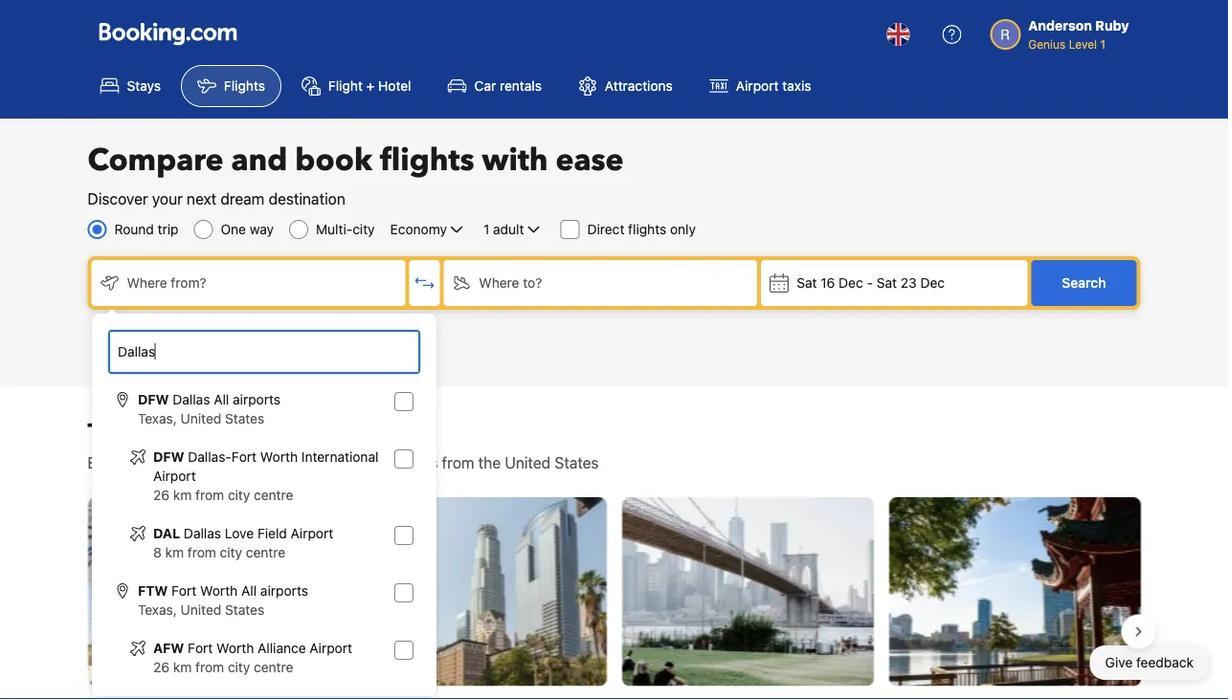 Task type: locate. For each thing, give the bounding box(es) containing it.
2 sat from the left
[[877, 275, 897, 291]]

0 horizontal spatial dec
[[839, 275, 863, 291]]

where left to?
[[479, 275, 519, 291]]

hotel
[[378, 78, 411, 94]]

afw fort worth alliance airport 26 km from city centre
[[153, 641, 352, 676]]

states up afw fort worth alliance airport 26 km from city centre
[[225, 603, 264, 618]]

sat left 16
[[797, 275, 817, 291]]

airport left taxis
[[736, 78, 779, 94]]

flight + hotel link
[[285, 65, 428, 107]]

airports inside the ftw fort worth all airports texas, united states
[[260, 584, 308, 599]]

1 vertical spatial destination
[[204, 454, 281, 472]]

states
[[225, 411, 264, 427], [555, 454, 599, 472], [225, 603, 264, 618]]

alliance
[[258, 641, 306, 657]]

1 horizontal spatial all
[[241, 584, 257, 599]]

city down the ftw fort worth all airports texas, united states
[[228, 660, 250, 676]]

from
[[442, 454, 474, 472], [195, 488, 224, 504], [188, 545, 216, 561], [195, 660, 224, 676]]

1 horizontal spatial 1
[[1101, 37, 1106, 51]]

dallas inside dfw dallas all airports texas, united states
[[173, 392, 210, 408]]

cities
[[192, 417, 251, 449]]

flights left only
[[628, 222, 667, 237]]

texas, up the to
[[138, 411, 177, 427]]

0 vertical spatial destination
[[269, 190, 345, 208]]

0 vertical spatial 26
[[153, 488, 170, 504]]

direct flights only
[[587, 222, 696, 237]]

0 vertical spatial airports
[[233, 392, 281, 408]]

1 vertical spatial km
[[165, 545, 184, 561]]

1 adult button
[[482, 218, 545, 241]]

0 vertical spatial texas,
[[138, 411, 177, 427]]

1 vertical spatial worth
[[200, 584, 238, 599]]

2 vertical spatial united
[[181, 603, 221, 618]]

dec
[[839, 275, 863, 291], [921, 275, 945, 291]]

airport taxis
[[736, 78, 811, 94]]

destination
[[269, 190, 345, 208], [204, 454, 281, 472]]

dfw inside dfw dallas all airports texas, united states
[[138, 392, 169, 408]]

one way
[[221, 222, 274, 237]]

1 where from the left
[[127, 275, 167, 291]]

dfw up trending
[[138, 392, 169, 408]]

airport right the alliance
[[310, 641, 352, 657]]

worth inside dallas-fort worth international airport
[[260, 450, 298, 465]]

1
[[1101, 37, 1106, 51], [483, 222, 490, 237]]

1 horizontal spatial sat
[[877, 275, 897, 291]]

united up afw
[[181, 603, 221, 618]]

flights for cities
[[127, 454, 170, 472]]

destination down cities
[[204, 454, 281, 472]]

airports up the alliance
[[260, 584, 308, 599]]

1 vertical spatial texas,
[[138, 603, 177, 618]]

destination up multi-
[[269, 190, 345, 208]]

destination inside compare and book flights with ease discover your next dream destination
[[269, 190, 345, 208]]

0 horizontal spatial all
[[214, 392, 229, 408]]

states inside dfw dallas all airports texas, united states
[[225, 411, 264, 427]]

all
[[214, 392, 229, 408], [241, 584, 257, 599]]

flights link
[[181, 65, 281, 107]]

0 horizontal spatial flights
[[127, 454, 170, 472]]

fort inside dallas-fort worth international airport
[[232, 450, 257, 465]]

km down the to
[[173, 488, 192, 504]]

united
[[181, 411, 221, 427], [505, 454, 551, 472], [181, 603, 221, 618]]

where inside where to? popup button
[[479, 275, 519, 291]]

centre
[[254, 488, 293, 504], [246, 545, 285, 561], [254, 660, 293, 676]]

1 left adult
[[483, 222, 490, 237]]

flight + hotel
[[328, 78, 411, 94]]

0 vertical spatial united
[[181, 411, 221, 427]]

1 horizontal spatial where
[[479, 275, 519, 291]]

texas, down "ftw"
[[138, 603, 177, 618]]

dallas
[[173, 392, 210, 408], [184, 526, 221, 542]]

worth down dal dallas love field airport 8 km from city centre
[[200, 584, 238, 599]]

2 26 from the top
[[153, 660, 170, 676]]

centre inside dal dallas love field airport 8 km from city centre
[[246, 545, 285, 561]]

0 horizontal spatial 1
[[483, 222, 490, 237]]

city up love
[[228, 488, 250, 504]]

where for where from?
[[127, 275, 167, 291]]

1 horizontal spatial flights
[[380, 140, 474, 181]]

dec left -
[[839, 275, 863, 291]]

1 vertical spatial airports
[[260, 584, 308, 599]]

km for afw
[[173, 660, 192, 676]]

airport inside dal dallas love field airport 8 km from city centre
[[291, 526, 333, 542]]

0 vertical spatial km
[[173, 488, 192, 504]]

0 vertical spatial 1
[[1101, 37, 1106, 51]]

united up dallas-
[[181, 411, 221, 427]]

orlando, united states image
[[889, 498, 1141, 687]]

dallas for dallas
[[173, 392, 210, 408]]

give feedback
[[1105, 655, 1194, 671]]

flights up economy
[[380, 140, 474, 181]]

1 vertical spatial dfw
[[153, 450, 184, 465]]

states inside trending cities book flights to a destination popular with travellers from the united states
[[555, 454, 599, 472]]

where for where to?
[[479, 275, 519, 291]]

dfw dallas all airports texas, united states
[[138, 392, 281, 427]]

book
[[88, 454, 123, 472]]

1 horizontal spatial dec
[[921, 275, 945, 291]]

airport for afw fort worth alliance airport 26 km from city centre
[[310, 641, 352, 657]]

love
[[225, 526, 254, 542]]

1 right level
[[1101, 37, 1106, 51]]

centre down the alliance
[[254, 660, 293, 676]]

1 vertical spatial flights
[[628, 222, 667, 237]]

with right popular
[[342, 454, 371, 472]]

1 vertical spatial fort
[[171, 584, 197, 599]]

centre for alliance
[[254, 660, 293, 676]]

0 horizontal spatial with
[[342, 454, 371, 472]]

1 vertical spatial 1
[[483, 222, 490, 237]]

worth left international
[[260, 450, 298, 465]]

where
[[127, 275, 167, 291], [479, 275, 519, 291]]

fort
[[232, 450, 257, 465], [171, 584, 197, 599], [188, 641, 213, 657]]

0 vertical spatial with
[[482, 140, 548, 181]]

fort right "ftw"
[[171, 584, 197, 599]]

dfw left a
[[153, 450, 184, 465]]

dallas inside dal dallas love field airport 8 km from city centre
[[184, 526, 221, 542]]

centre down field
[[246, 545, 285, 561]]

with up 1 adult popup button
[[482, 140, 548, 181]]

1 vertical spatial with
[[342, 454, 371, 472]]

attractions
[[605, 78, 673, 94]]

booking.com logo image
[[99, 22, 237, 45], [99, 22, 237, 45]]

8
[[153, 545, 162, 561]]

km down afw
[[173, 660, 192, 676]]

airport
[[736, 78, 779, 94], [153, 469, 196, 484], [291, 526, 333, 542], [310, 641, 352, 657]]

1 vertical spatial 26
[[153, 660, 170, 676]]

las vegas, united states image
[[88, 498, 339, 687]]

1 vertical spatial dallas
[[184, 526, 221, 542]]

centre down dallas-fort worth international airport
[[254, 488, 293, 504]]

airport inside dallas-fort worth international airport
[[153, 469, 196, 484]]

0 vertical spatial states
[[225, 411, 264, 427]]

from right 8
[[188, 545, 216, 561]]

where inside where from? popup button
[[127, 275, 167, 291]]

worth
[[260, 450, 298, 465], [200, 584, 238, 599], [216, 641, 254, 657]]

use enter to select airport and spacebar to add another one element
[[107, 383, 421, 700]]

2 vertical spatial fort
[[188, 641, 213, 657]]

0 horizontal spatial sat
[[797, 275, 817, 291]]

1 vertical spatial states
[[555, 454, 599, 472]]

sat
[[797, 275, 817, 291], [877, 275, 897, 291]]

dec right 23
[[921, 275, 945, 291]]

worth inside afw fort worth alliance airport 26 km from city centre
[[216, 641, 254, 657]]

trending cities book flights to a destination popular with travellers from the united states
[[88, 417, 599, 472]]

1 inside anderson ruby genius level 1
[[1101, 37, 1106, 51]]

flights for and
[[380, 140, 474, 181]]

stays
[[127, 78, 161, 94]]

airports up cities
[[233, 392, 281, 408]]

2 vertical spatial flights
[[127, 454, 170, 472]]

from inside trending cities book flights to a destination popular with travellers from the united states
[[442, 454, 474, 472]]

united inside the ftw fort worth all airports texas, united states
[[181, 603, 221, 618]]

fort inside the ftw fort worth all airports texas, united states
[[171, 584, 197, 599]]

city down love
[[220, 545, 242, 561]]

26 up dal
[[153, 488, 170, 504]]

afw
[[153, 641, 184, 657]]

genius
[[1029, 37, 1066, 51]]

fort for dallas-
[[232, 450, 257, 465]]

km inside dal dallas love field airport 8 km from city centre
[[165, 545, 184, 561]]

discover
[[88, 190, 148, 208]]

km right 8
[[165, 545, 184, 561]]

direct
[[587, 222, 625, 237]]

travellers
[[375, 454, 438, 472]]

2 vertical spatial centre
[[254, 660, 293, 676]]

ftw fort worth all airports texas, united states
[[138, 584, 308, 618]]

1 horizontal spatial with
[[482, 140, 548, 181]]

26
[[153, 488, 170, 504], [153, 660, 170, 676]]

sat right -
[[877, 275, 897, 291]]

0 vertical spatial fort
[[232, 450, 257, 465]]

dfw
[[138, 392, 169, 408], [153, 450, 184, 465]]

and
[[231, 140, 288, 181]]

airport inside afw fort worth alliance airport 26 km from city centre
[[310, 641, 352, 657]]

city
[[353, 222, 375, 237], [228, 488, 250, 504], [220, 545, 242, 561], [228, 660, 250, 676]]

ease
[[556, 140, 624, 181]]

from down the ftw fort worth all airports texas, united states
[[195, 660, 224, 676]]

states up dallas-
[[225, 411, 264, 427]]

flights
[[224, 78, 265, 94]]

2 dec from the left
[[921, 275, 945, 291]]

region
[[72, 490, 1156, 700]]

texas,
[[138, 411, 177, 427], [138, 603, 177, 618]]

fort right afw
[[188, 641, 213, 657]]

car rentals
[[474, 78, 542, 94]]

from left the
[[442, 454, 474, 472]]

from down a
[[195, 488, 224, 504]]

1 inside 1 adult popup button
[[483, 222, 490, 237]]

car
[[474, 78, 496, 94]]

23
[[901, 275, 917, 291]]

united inside trending cities book flights to a destination popular with travellers from the united states
[[505, 454, 551, 472]]

dallas-
[[188, 450, 232, 465]]

26 down afw
[[153, 660, 170, 676]]

2 vertical spatial states
[[225, 603, 264, 618]]

flights left the to
[[127, 454, 170, 472]]

dfw for dfw
[[153, 450, 184, 465]]

to?
[[523, 275, 542, 291]]

2 texas, from the top
[[138, 603, 177, 618]]

all down dal dallas love field airport 8 km from city centre
[[241, 584, 257, 599]]

dallas up cities
[[173, 392, 210, 408]]

1 vertical spatial united
[[505, 454, 551, 472]]

1 texas, from the top
[[138, 411, 177, 427]]

fort inside afw fort worth alliance airport 26 km from city centre
[[188, 641, 213, 657]]

0 vertical spatial dallas
[[173, 392, 210, 408]]

multi-city
[[316, 222, 375, 237]]

worth left the alliance
[[216, 641, 254, 657]]

anderson ruby genius level 1
[[1029, 18, 1129, 51]]

city inside afw fort worth alliance airport 26 km from city centre
[[228, 660, 250, 676]]

worth inside the ftw fort worth all airports texas, united states
[[200, 584, 238, 599]]

centre inside afw fort worth alliance airport 26 km from city centre
[[254, 660, 293, 676]]

km inside afw fort worth alliance airport 26 km from city centre
[[173, 660, 192, 676]]

km
[[173, 488, 192, 504], [165, 545, 184, 561], [173, 660, 192, 676]]

airport down dallas-
[[153, 469, 196, 484]]

worth for international
[[260, 450, 298, 465]]

0 vertical spatial all
[[214, 392, 229, 408]]

city inside dal dallas love field airport 8 km from city centre
[[220, 545, 242, 561]]

united right the
[[505, 454, 551, 472]]

flights inside trending cities book flights to a destination popular with travellers from the united states
[[127, 454, 170, 472]]

where left from? at the left of the page
[[127, 275, 167, 291]]

taxis
[[782, 78, 811, 94]]

where to? button
[[444, 260, 758, 306]]

0 vertical spatial worth
[[260, 450, 298, 465]]

states right the
[[555, 454, 599, 472]]

2 vertical spatial km
[[173, 660, 192, 676]]

1 vertical spatial centre
[[246, 545, 285, 561]]

flights
[[380, 140, 474, 181], [628, 222, 667, 237], [127, 454, 170, 472]]

26 inside afw fort worth alliance airport 26 km from city centre
[[153, 660, 170, 676]]

all up cities
[[214, 392, 229, 408]]

airport right field
[[291, 526, 333, 542]]

1 vertical spatial all
[[241, 584, 257, 599]]

0 vertical spatial flights
[[380, 140, 474, 181]]

flights inside compare and book flights with ease discover your next dream destination
[[380, 140, 474, 181]]

compare and book flights with ease discover your next dream destination
[[88, 140, 624, 208]]

fort down cities
[[232, 450, 257, 465]]

destination inside trending cities book flights to a destination popular with travellers from the united states
[[204, 454, 281, 472]]

airports
[[233, 392, 281, 408], [260, 584, 308, 599]]

0 horizontal spatial where
[[127, 275, 167, 291]]

2 vertical spatial worth
[[216, 641, 254, 657]]

from?
[[171, 275, 206, 291]]

dfw for dfw dallas all airports texas, united states
[[138, 392, 169, 408]]

dallas right dal
[[184, 526, 221, 542]]

2 where from the left
[[479, 275, 519, 291]]

0 vertical spatial dfw
[[138, 392, 169, 408]]



Task type: describe. For each thing, give the bounding box(es) containing it.
search button
[[1032, 260, 1137, 306]]

dallas for dallas love field airport
[[184, 526, 221, 542]]

one
[[221, 222, 246, 237]]

ruby
[[1096, 18, 1129, 34]]

search
[[1062, 275, 1106, 291]]

field
[[258, 526, 287, 542]]

1 sat from the left
[[797, 275, 817, 291]]

give
[[1105, 655, 1133, 671]]

stays link
[[84, 65, 177, 107]]

trending
[[88, 417, 187, 449]]

-
[[867, 275, 873, 291]]

airport for dal dallas love field airport 8 km from city centre
[[291, 526, 333, 542]]

feedback
[[1137, 655, 1194, 671]]

states inside the ftw fort worth all airports texas, united states
[[225, 603, 264, 618]]

16
[[821, 275, 835, 291]]

to
[[174, 454, 188, 472]]

rentals
[[500, 78, 542, 94]]

centre for field
[[246, 545, 285, 561]]

26 km from city centre
[[153, 488, 293, 504]]

1 adult
[[483, 222, 524, 237]]

united inside dfw dallas all airports texas, united states
[[181, 411, 221, 427]]

multi-
[[316, 222, 353, 237]]

car rentals link
[[431, 65, 558, 107]]

where to?
[[479, 275, 542, 291]]

dal dallas love field airport 8 km from city centre
[[153, 526, 333, 561]]

1 dec from the left
[[839, 275, 863, 291]]

+
[[366, 78, 375, 94]]

airports inside dfw dallas all airports texas, united states
[[233, 392, 281, 408]]

next
[[187, 190, 217, 208]]

give feedback button
[[1090, 646, 1209, 681]]

round
[[114, 222, 154, 237]]

airport taxis link
[[693, 65, 828, 107]]

1 26 from the top
[[153, 488, 170, 504]]

your
[[152, 190, 183, 208]]

km for dal
[[165, 545, 184, 561]]

with inside trending cities book flights to a destination popular with travellers from the united states
[[342, 454, 371, 472]]

2 horizontal spatial flights
[[628, 222, 667, 237]]

flight
[[328, 78, 363, 94]]

texas, inside dfw dallas all airports texas, united states
[[138, 411, 177, 427]]

book
[[295, 140, 372, 181]]

dream
[[221, 190, 265, 208]]

from inside afw fort worth alliance airport 26 km from city centre
[[195, 660, 224, 676]]

from inside dal dallas love field airport 8 km from city centre
[[188, 545, 216, 561]]

dal
[[153, 526, 180, 542]]

trip
[[158, 222, 179, 237]]

all inside dfw dallas all airports texas, united states
[[214, 392, 229, 408]]

compare
[[88, 140, 224, 181]]

los angeles, united states image
[[355, 498, 607, 687]]

new york, united states image
[[622, 498, 874, 687]]

the
[[478, 454, 501, 472]]

popular
[[285, 454, 338, 472]]

fort for ftw
[[171, 584, 197, 599]]

texas, inside the ftw fort worth all airports texas, united states
[[138, 603, 177, 618]]

anderson
[[1029, 18, 1092, 34]]

where from?
[[127, 275, 206, 291]]

dallas-fort worth international airport
[[153, 450, 379, 484]]

only
[[670, 222, 696, 237]]

economy
[[390, 222, 447, 237]]

airport for dallas-fort worth international airport
[[153, 469, 196, 484]]

with inside compare and book flights with ease discover your next dream destination
[[482, 140, 548, 181]]

a
[[192, 454, 200, 472]]

all inside the ftw fort worth all airports texas, united states
[[241, 584, 257, 599]]

worth for alliance
[[216, 641, 254, 657]]

ftw
[[138, 584, 168, 599]]

level
[[1069, 37, 1097, 51]]

adult
[[493, 222, 524, 237]]

sat 16 dec - sat 23 dec
[[797, 275, 945, 291]]

sat 16 dec - sat 23 dec button
[[761, 260, 1028, 306]]

where from? button
[[91, 260, 405, 306]]

Airport or city text field
[[116, 342, 413, 363]]

international
[[301, 450, 379, 465]]

worth for all
[[200, 584, 238, 599]]

way
[[250, 222, 274, 237]]

fort for afw
[[188, 641, 213, 657]]

city left economy
[[353, 222, 375, 237]]

attractions link
[[562, 65, 689, 107]]

round trip
[[114, 222, 179, 237]]

0 vertical spatial centre
[[254, 488, 293, 504]]



Task type: vqa. For each thing, say whether or not it's contained in the screenshot.


